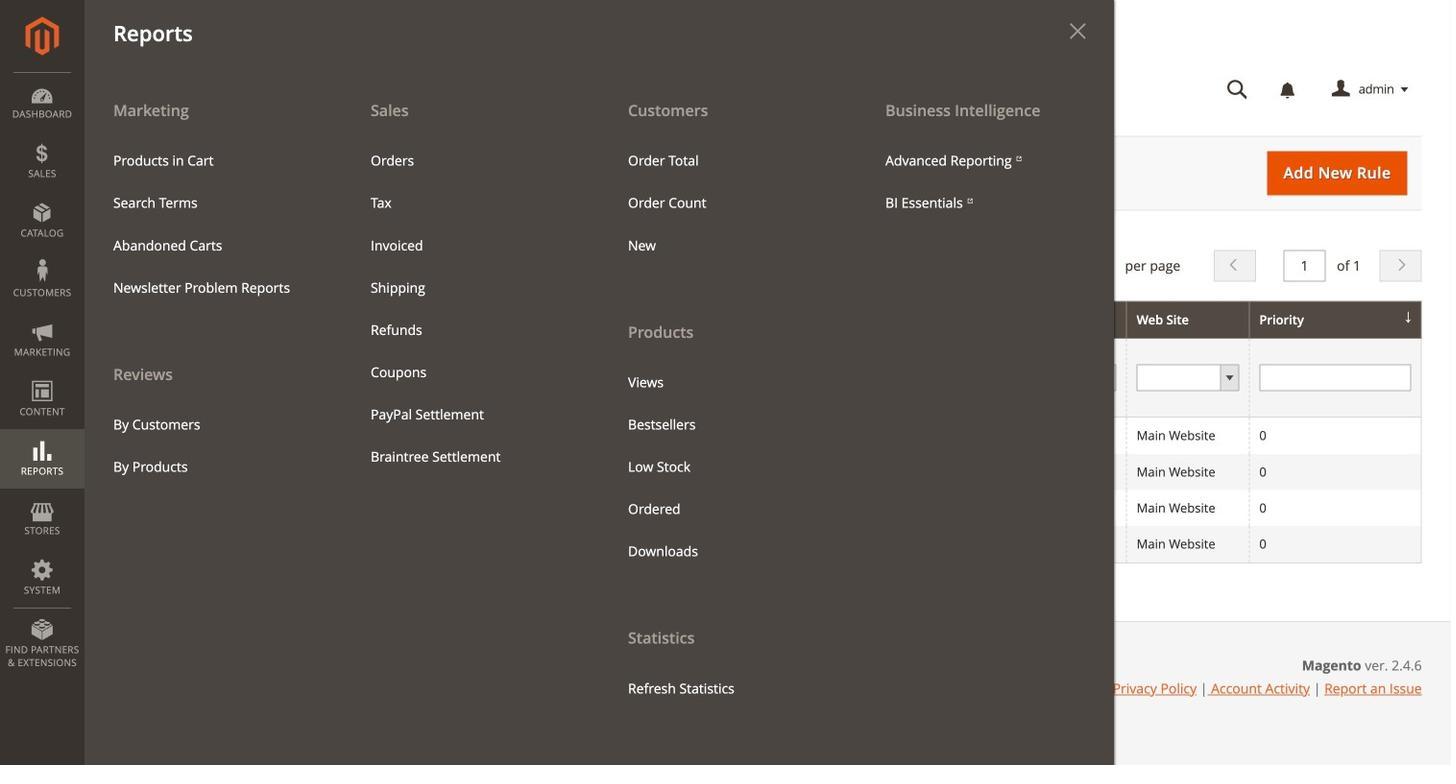 Task type: describe. For each thing, give the bounding box(es) containing it.
From text field
[[704, 349, 856, 376]]

From text field
[[877, 349, 1029, 376]]

to text field for from text field
[[704, 381, 856, 407]]



Task type: locate. For each thing, give the bounding box(es) containing it.
to text field down from text box
[[877, 381, 1029, 407]]

To text field
[[704, 381, 856, 407], [877, 381, 1029, 407]]

1 horizontal spatial to text field
[[877, 381, 1029, 407]]

menu bar
[[0, 0, 1114, 766]]

0 horizontal spatial to text field
[[704, 381, 856, 407]]

magento admin panel image
[[25, 16, 59, 56]]

menu
[[85, 88, 1114, 766], [85, 88, 342, 489], [599, 88, 857, 710], [99, 140, 328, 309], [356, 140, 585, 478], [614, 140, 843, 267], [871, 140, 1100, 225], [614, 362, 843, 573], [99, 404, 328, 489]]

2 to text field from the left
[[877, 381, 1029, 407]]

to text field down from text field
[[704, 381, 856, 407]]

1 to text field from the left
[[704, 381, 856, 407]]

None text field
[[124, 365, 276, 392], [532, 365, 684, 392], [124, 365, 276, 392], [532, 365, 684, 392]]

None text field
[[1284, 250, 1326, 282], [296, 365, 512, 392], [1260, 365, 1412, 392], [1284, 250, 1326, 282], [296, 365, 512, 392], [1260, 365, 1412, 392]]

to text field for from text box
[[877, 381, 1029, 407]]



